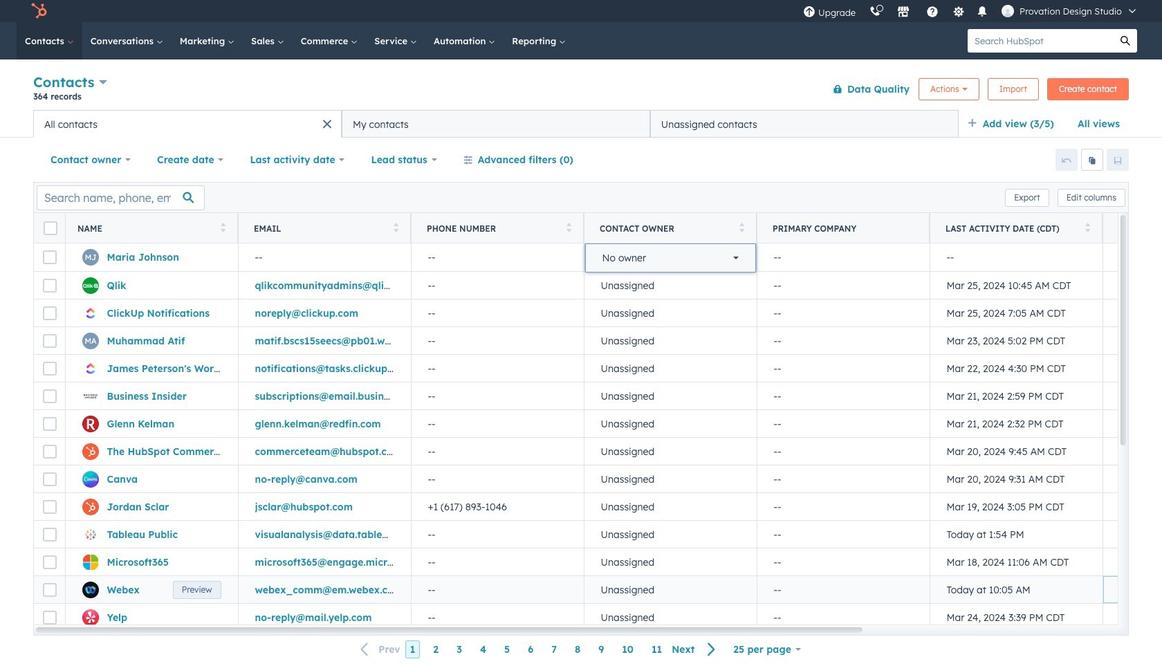 Task type: locate. For each thing, give the bounding box(es) containing it.
2 press to sort. image from the left
[[566, 223, 572, 232]]

press to sort. image
[[393, 223, 399, 232], [740, 223, 745, 232], [1086, 223, 1091, 232]]

0 horizontal spatial press to sort. image
[[393, 223, 399, 232]]

press to sort. image
[[220, 223, 226, 232], [566, 223, 572, 232]]

1 horizontal spatial press to sort. image
[[566, 223, 572, 232]]

james peterson image
[[1002, 5, 1015, 17]]

1 press to sort. image from the left
[[393, 223, 399, 232]]

press to sort. image for second press to sort. element from right
[[740, 223, 745, 232]]

banner
[[33, 71, 1130, 110]]

menu
[[797, 0, 1146, 22]]

Search HubSpot search field
[[968, 29, 1114, 53]]

column header
[[757, 213, 931, 244]]

pagination navigation
[[352, 641, 725, 659]]

3 press to sort. image from the left
[[1086, 223, 1091, 232]]

1 press to sort. element from the left
[[220, 223, 226, 234]]

0 horizontal spatial press to sort. image
[[220, 223, 226, 232]]

2 press to sort. image from the left
[[740, 223, 745, 232]]

press to sort. image for 5th press to sort. element
[[1086, 223, 1091, 232]]

marketplaces image
[[898, 6, 910, 19]]

1 horizontal spatial press to sort. image
[[740, 223, 745, 232]]

1 press to sort. image from the left
[[220, 223, 226, 232]]

4 press to sort. element from the left
[[740, 223, 745, 234]]

press to sort. image for fifth press to sort. element from the right
[[220, 223, 226, 232]]

2 horizontal spatial press to sort. image
[[1086, 223, 1091, 232]]

press to sort. element
[[220, 223, 226, 234], [393, 223, 399, 234], [566, 223, 572, 234], [740, 223, 745, 234], [1086, 223, 1091, 234]]



Task type: describe. For each thing, give the bounding box(es) containing it.
Search name, phone, email addresses, or company search field
[[37, 185, 205, 210]]

2 press to sort. element from the left
[[393, 223, 399, 234]]

press to sort. image for 2nd press to sort. element from the left
[[393, 223, 399, 232]]

3 press to sort. element from the left
[[566, 223, 572, 234]]

press to sort. image for 3rd press to sort. element from the left
[[566, 223, 572, 232]]

5 press to sort. element from the left
[[1086, 223, 1091, 234]]



Task type: vqa. For each thing, say whether or not it's contained in the screenshot.
offers
no



